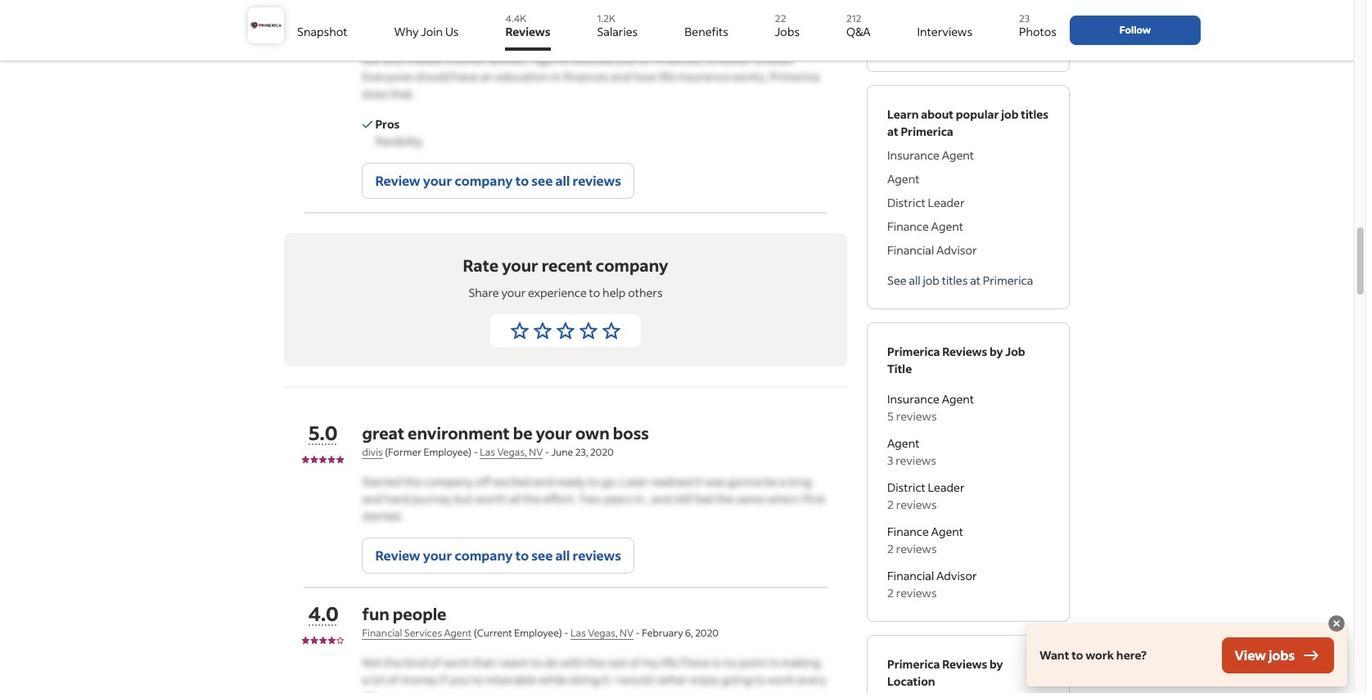 Task type: vqa. For each thing, say whether or not it's contained in the screenshot.


Task type: describe. For each thing, give the bounding box(es) containing it.
las vegas, nv link for 5.0
[[480, 446, 543, 459]]

later
[[621, 474, 649, 490]]

2 horizontal spatial of
[[630, 655, 641, 671]]

does
[[362, 86, 388, 102]]

values
[[615, 34, 649, 50]]

0 vertical spatial employee)
[[498, 7, 546, 19]]

be inside started the company off excited and ready to go. later realized it was gonna be a long and hard journey but worth all the effort. two years in , and still feel the same when i first started.
[[764, 474, 778, 490]]

district inside district leader 2 reviews
[[888, 480, 926, 495]]

reviews for primerica reviews by job title
[[943, 344, 988, 360]]

nv inside "fun people financial services agent (current employee) - las vegas, nv - february 6, 2020"
[[620, 627, 634, 640]]

4.4k reviews
[[506, 12, 551, 39]]

2 stars out of 5 image
[[533, 321, 553, 341]]

- left june at left bottom
[[545, 446, 550, 459]]

divis link
[[362, 446, 383, 459]]

the down excited
[[523, 491, 541, 507]]

job
[[1006, 344, 1026, 360]]

financial services agent link
[[362, 627, 472, 640]]

recent
[[542, 255, 593, 276]]

lot
[[371, 672, 385, 688]]

- left february
[[636, 627, 640, 640]]

0 horizontal spatial of
[[387, 672, 398, 688]]

gonna
[[728, 474, 762, 490]]

work down making
[[768, 672, 795, 688]]

making
[[782, 655, 821, 671]]

us
[[445, 24, 459, 39]]

off
[[476, 474, 491, 490]]

this
[[362, 34, 385, 50]]

1 review your company to see all reviews button from the top
[[362, 163, 635, 199]]

journey
[[412, 491, 452, 507]]

agent inside "fun people financial services agent (current employee) - las vegas, nv - february 6, 2020"
[[444, 627, 472, 640]]

realized
[[651, 474, 693, 490]]

flexibility
[[375, 133, 423, 149]]

insurance inside insurance agent 5 reviews
[[888, 391, 940, 407]]

that
[[473, 655, 495, 671]]

reviews for 4.4k reviews
[[506, 24, 551, 39]]

financial advisor 2 reviews
[[888, 568, 978, 601]]

do inside not the kind of work that i want to do with the rest of my life.there is no point in making a lot of money if you're miserable while doing it.  i would rather enjoy going to work every day.
[[545, 655, 559, 671]]

23,
[[575, 446, 589, 459]]

financial inside "fun people financial services agent (current employee) - las vegas, nv - february 6, 2020"
[[362, 627, 402, 640]]

everyone
[[362, 69, 412, 84]]

agent down district leader "link"
[[932, 219, 964, 234]]

primerica inside primerica reviews by location
[[888, 657, 940, 672]]

2 review from the top
[[375, 547, 421, 564]]

are
[[652, 34, 669, 50]]

popular
[[956, 106, 999, 122]]

4.0 button
[[308, 601, 339, 627]]

212 q&a
[[847, 12, 871, 39]]

great environment be your own boss divis (former employee) - las vegas, nv - june 23, 2020
[[362, 423, 649, 459]]

in inside this is a great company to work with. their core values are high. they do whats best for low and middle income families. agents educate you on finances, to better oneself. everyone should have an education in finances and how life insurance works, primerica does that.
[[552, 69, 562, 84]]

0 vertical spatial las vegas, nv link
[[554, 7, 618, 20]]

interviews
[[918, 24, 973, 39]]

great inside great environment be your own boss divis (former employee) - las vegas, nv - june 23, 2020
[[362, 423, 405, 444]]

las inside "fun people financial services agent (current employee) - las vegas, nv - february 6, 2020"
[[571, 627, 586, 640]]

work inside this is a great company to work with. their core values are high. they do whats best for low and middle income families. agents educate you on finances, to better oneself. everyone should have an education in finances and how life insurance works, primerica does that.
[[502, 34, 529, 50]]

people
[[393, 604, 447, 625]]

2 see from the top
[[532, 547, 553, 564]]

las vegas, nv link for 4.0
[[571, 627, 634, 640]]

jobs
[[775, 24, 800, 39]]

0 horizontal spatial job
[[923, 273, 940, 288]]

i
[[497, 655, 500, 671]]

how
[[634, 69, 657, 84]]

money
[[401, 672, 437, 688]]

fun people financial services agent (current employee) - las vegas, nv - february 6, 2020
[[362, 604, 719, 640]]

primerica inside primerica reviews by job title
[[888, 344, 940, 360]]

district inside 'learn about popular job titles at primerica insurance agent agent district leader finance agent financial advisor'
[[888, 195, 926, 210]]

to inside started the company off excited and ready to go. later realized it was gonna be a long and hard journey but worth all the effort. two years in , and still feel the same when i first started.
[[589, 474, 600, 490]]

financial inside 'learn about popular job titles at primerica insurance agent agent district leader finance agent financial advisor'
[[888, 242, 935, 258]]

but
[[455, 491, 473, 507]]

reviews inside district leader 2 reviews
[[897, 497, 937, 513]]

by for primerica reviews by job title
[[990, 344, 1004, 360]]

finance inside the finance agent 2 reviews
[[888, 524, 929, 540]]

great environment be your own boss link
[[362, 423, 649, 444]]

started the company off excited and ready to go. later realized it was gonna be a long and hard journey but worth all the effort. two years in , and still feel the same when i first started.
[[362, 474, 826, 524]]

do inside this is a great company to work with. their core values are high. they do whats best for low and middle income families. agents educate you on finances, to better oneself. everyone should have an education in finances and how life insurance works, primerica does that.
[[728, 34, 742, 50]]

rate
[[463, 255, 499, 276]]

fun
[[362, 604, 390, 625]]

las inside great environment be your own boss divis (former employee) - las vegas, nv - june 23, 2020
[[480, 446, 495, 459]]

two
[[579, 491, 602, 507]]

1.2k salaries
[[597, 12, 638, 39]]

a inside this is a great company to work with. their core values are high. they do whats best for low and middle income families. agents educate you on finances, to better oneself. everyone should have an education in finances and how life insurance works, primerica does that.
[[397, 34, 404, 50]]

educate
[[572, 52, 615, 67]]

leader inside 'learn about popular job titles at primerica insurance agent agent district leader finance agent financial advisor'
[[928, 195, 965, 210]]

it.
[[603, 672, 612, 688]]

learn
[[888, 106, 919, 122]]

a inside not the kind of work that i want to do with the rest of my life.there is no point in making a lot of money if you're miserable while doing it.  i would rather enjoy going to work every day.
[[362, 672, 369, 688]]

june
[[552, 446, 574, 459]]

0 vertical spatial nv
[[604, 7, 618, 19]]

salaries
[[597, 24, 638, 39]]

1 see from the top
[[532, 172, 553, 189]]

leader inside district leader 2 reviews
[[928, 480, 965, 495]]

23
[[1020, 12, 1030, 25]]

with
[[561, 655, 584, 671]]

primerica inside this is a great company to work with. their core values are high. they do whats best for low and middle income families. agents educate you on finances, to better oneself. everyone should have an education in finances and how life insurance works, primerica does that.
[[770, 69, 820, 84]]

my
[[643, 655, 660, 671]]

reviews for primerica reviews by location
[[943, 657, 988, 672]]

go.
[[602, 474, 619, 490]]

all inside started the company off excited and ready to go. later realized it was gonna be a long and hard journey but worth all the effort. two years in , and still feel the same when i first started.
[[509, 491, 521, 507]]

follow
[[1120, 24, 1152, 36]]

should
[[415, 69, 451, 84]]

they
[[700, 34, 726, 50]]

,
[[647, 491, 649, 507]]

benefits
[[685, 24, 729, 39]]

close image
[[1328, 614, 1347, 634]]

started.
[[362, 509, 403, 524]]

i inside started the company off excited and ready to go. later realized it was gonna be a long and hard journey but worth all the effort. two years in , and still feel the same when i first started.
[[799, 491, 802, 507]]

help
[[603, 285, 626, 301]]

at inside 'learn about popular job titles at primerica insurance agent agent district leader finance agent financial advisor'
[[888, 124, 899, 139]]

1 review from the top
[[375, 172, 421, 189]]

great inside this is a great company to work with. their core values are high. they do whats best for low and middle income families. agents educate you on finances, to better oneself. everyone should have an education in finances and how life insurance works, primerica does that.
[[406, 34, 434, 50]]

q&a
[[847, 24, 871, 39]]

about
[[922, 106, 954, 122]]

feel
[[694, 491, 714, 507]]

rate your recent company
[[463, 255, 669, 276]]

snapshot
[[297, 24, 348, 39]]

nv inside great environment be your own boss divis (former employee) - las vegas, nv - june 23, 2020
[[529, 446, 543, 459]]

better
[[719, 52, 752, 67]]

is inside not the kind of work that i want to do with the rest of my life.there is no point in making a lot of money if you're miserable while doing it.  i would rather enjoy going to work every day.
[[712, 655, 721, 671]]

district leader link
[[888, 194, 1050, 211]]

2 review your company to see all reviews from the top
[[375, 547, 622, 564]]

show
[[888, 26, 917, 41]]

6,
[[685, 627, 694, 640]]

kind
[[404, 655, 427, 671]]

2 review your company to see all reviews button from the top
[[362, 538, 635, 574]]

view jobs link
[[1222, 638, 1335, 674]]

financial inside financial advisor 2 reviews
[[888, 568, 935, 584]]

insurance agent 5 reviews
[[888, 391, 975, 424]]

that.
[[390, 86, 415, 102]]

experience
[[528, 285, 587, 301]]

if
[[440, 672, 447, 688]]

finances
[[564, 69, 609, 84]]

learn about popular job titles at primerica insurance agent agent district leader finance agent financial advisor
[[888, 106, 1049, 258]]

snapshot link
[[297, 7, 348, 51]]

rest
[[607, 655, 627, 671]]

long
[[789, 474, 812, 490]]

see all job titles at primerica
[[888, 273, 1034, 288]]

5
[[888, 409, 894, 424]]



Task type: locate. For each thing, give the bounding box(es) containing it.
1 vertical spatial titles
[[942, 273, 968, 288]]

1 vertical spatial review your company to see all reviews
[[375, 547, 622, 564]]

1 vertical spatial in
[[635, 491, 644, 507]]

families.
[[486, 52, 530, 67]]

1 horizontal spatial titles
[[1021, 106, 1049, 122]]

join
[[421, 24, 443, 39]]

is right 'this'
[[387, 34, 395, 50]]

a up when
[[780, 474, 786, 490]]

interviews link
[[918, 7, 973, 51]]

0 vertical spatial in
[[552, 69, 562, 84]]

share your experience to help others
[[469, 285, 663, 301]]

see all job titles at primerica link
[[888, 272, 1034, 289]]

by inside primerica reviews by job title
[[990, 344, 1004, 360]]

2 down 3
[[888, 497, 894, 513]]

job inside 'learn about popular job titles at primerica insurance agent agent district leader finance agent financial advisor'
[[1002, 106, 1019, 122]]

1 vertical spatial great
[[362, 423, 405, 444]]

1 horizontal spatial job
[[1002, 106, 1019, 122]]

1 horizontal spatial nv
[[604, 7, 618, 19]]

a right 'this'
[[397, 34, 404, 50]]

0 horizontal spatial in
[[552, 69, 562, 84]]

jobs
[[1269, 647, 1296, 664]]

0 horizontal spatial i
[[615, 672, 617, 688]]

of right lot
[[387, 672, 398, 688]]

0 vertical spatial las
[[554, 7, 570, 19]]

worth
[[475, 491, 507, 507]]

district leader 2 reviews
[[888, 480, 965, 513]]

(current up i at left
[[474, 627, 513, 640]]

1 horizontal spatial great
[[406, 34, 434, 50]]

do
[[728, 34, 742, 50], [545, 655, 559, 671]]

a left lot
[[362, 672, 369, 688]]

services
[[404, 627, 442, 640]]

23 photos
[[1020, 12, 1057, 39]]

title
[[888, 361, 912, 377]]

1 vertical spatial (current
[[474, 627, 513, 640]]

0 vertical spatial district
[[888, 195, 926, 210]]

2 vertical spatial a
[[362, 672, 369, 688]]

las vegas, nv link up their
[[554, 7, 618, 20]]

primerica down oneself. on the right top
[[770, 69, 820, 84]]

- up with
[[564, 627, 569, 640]]

reviews inside primerica reviews by job title
[[943, 344, 988, 360]]

1 vertical spatial nv
[[529, 446, 543, 459]]

0 vertical spatial financial
[[888, 242, 935, 258]]

2 horizontal spatial las
[[571, 627, 586, 640]]

1 vertical spatial by
[[990, 657, 1004, 672]]

2 vertical spatial in
[[770, 655, 779, 671]]

not the kind of work that i want to do with the rest of my life.there is no point in making a lot of money if you're miserable while doing it.  i would rather enjoy going to work every day.
[[362, 655, 827, 694]]

advisor inside financial advisor 2 reviews
[[937, 568, 978, 584]]

is inside this is a great company to work with. their core values are high. they do whats best for low and middle income families. agents educate you on finances, to better oneself. everyone should have an education in finances and how life insurance works, primerica does that.
[[387, 34, 395, 50]]

0 horizontal spatial great
[[362, 423, 405, 444]]

great up 'middle' on the left
[[406, 34, 434, 50]]

0 horizontal spatial las
[[480, 446, 495, 459]]

your inside great environment be your own boss divis (former employee) - las vegas, nv - june 23, 2020
[[536, 423, 572, 444]]

finance agent link
[[888, 218, 1050, 235]]

2 up financial advisor 2 reviews
[[888, 541, 894, 557]]

reviews
[[573, 172, 622, 189], [897, 409, 937, 424], [896, 453, 937, 468], [897, 497, 937, 513], [897, 541, 937, 557], [573, 547, 622, 564], [897, 586, 937, 601]]

excited
[[493, 474, 532, 490]]

have
[[453, 69, 479, 84]]

financial up see
[[888, 242, 935, 258]]

2 inside financial advisor 2 reviews
[[888, 586, 894, 601]]

job right popular
[[1002, 106, 1019, 122]]

vegas, down great environment be your own boss link
[[497, 446, 527, 459]]

1 horizontal spatial is
[[712, 655, 721, 671]]

1 vertical spatial las
[[480, 446, 495, 459]]

low
[[362, 52, 381, 67]]

this is a great company to work with. their core values are high. they do whats best for low and middle income families. agents educate you on finances, to better oneself. everyone should have an education in finances and how life insurance works, primerica does that.
[[362, 34, 821, 102]]

5 stars out of 5 image
[[602, 321, 622, 341]]

and down the you
[[611, 69, 632, 84]]

i
[[799, 491, 802, 507], [615, 672, 617, 688]]

district down 3
[[888, 480, 926, 495]]

i right it.
[[615, 672, 617, 688]]

great up the divis
[[362, 423, 405, 444]]

las vegas, nv link
[[554, 7, 618, 20], [480, 446, 543, 459], [571, 627, 634, 640]]

primerica inside 'learn about popular job titles at primerica insurance agent agent district leader finance agent financial advisor'
[[901, 124, 954, 139]]

2 finance from the top
[[888, 524, 929, 540]]

want to work here?
[[1040, 648, 1147, 663]]

1 vertical spatial review your company to see all reviews button
[[362, 538, 635, 574]]

at inside see all job titles at primerica link
[[971, 273, 981, 288]]

agent up agent link
[[942, 147, 975, 163]]

primerica up title
[[888, 344, 940, 360]]

reviews inside insurance agent 5 reviews
[[897, 409, 937, 424]]

employee) up with.
[[498, 7, 546, 19]]

would
[[620, 672, 653, 688]]

2 vertical spatial las vegas, nv link
[[571, 627, 634, 640]]

view
[[1235, 647, 1267, 664]]

0 vertical spatial titles
[[1021, 106, 1049, 122]]

1 vertical spatial review
[[375, 547, 421, 564]]

doing
[[570, 672, 600, 688]]

2 vertical spatial reviews
[[943, 657, 988, 672]]

1 horizontal spatial 2020
[[696, 627, 719, 640]]

0 horizontal spatial a
[[362, 672, 369, 688]]

a inside started the company off excited and ready to go. later realized it was gonna be a long and hard journey but worth all the effort. two years in , and still feel the same when i first started.
[[780, 474, 786, 490]]

reviews inside financial advisor 2 reviews
[[897, 586, 937, 601]]

1 vertical spatial financial
[[888, 568, 935, 584]]

2 leader from the top
[[928, 480, 965, 495]]

financial down the finance agent 2 reviews
[[888, 568, 935, 584]]

agent
[[942, 147, 975, 163], [888, 171, 920, 187], [932, 219, 964, 234], [942, 391, 975, 407], [888, 436, 920, 451], [932, 524, 964, 540], [444, 627, 472, 640]]

do up the while
[[545, 655, 559, 671]]

why
[[394, 24, 419, 39]]

(current up us
[[458, 7, 496, 19]]

employee) down environment
[[424, 446, 472, 459]]

1 vertical spatial do
[[545, 655, 559, 671]]

agent inside insurance agent 5 reviews
[[942, 391, 975, 407]]

at down financial advisor "link"
[[971, 273, 981, 288]]

1 vertical spatial job
[[923, 273, 940, 288]]

life
[[659, 69, 675, 84]]

2 inside the finance agent 2 reviews
[[888, 541, 894, 557]]

company inside started the company off excited and ready to go. later realized it was gonna be a long and hard journey but worth all the effort. two years in , and still feel the same when i first started.
[[424, 474, 473, 490]]

1 vertical spatial district
[[888, 480, 926, 495]]

2 horizontal spatial in
[[770, 655, 779, 671]]

while
[[539, 672, 567, 688]]

2 for financial advisor 2 reviews
[[888, 586, 894, 601]]

(current inside "fun people financial services agent (current employee) - las vegas, nv - february 6, 2020"
[[474, 627, 513, 640]]

1 horizontal spatial at
[[971, 273, 981, 288]]

1 vertical spatial is
[[712, 655, 721, 671]]

titles inside see all job titles at primerica link
[[942, 273, 968, 288]]

whats
[[745, 34, 777, 50]]

2 vertical spatial financial
[[362, 627, 402, 640]]

job right see
[[923, 273, 940, 288]]

district up finance agent link
[[888, 195, 926, 210]]

advisor inside 'learn about popular job titles at primerica insurance agent agent district leader finance agent financial advisor'
[[937, 242, 978, 258]]

by left job
[[990, 344, 1004, 360]]

same
[[737, 491, 765, 507]]

others
[[628, 285, 663, 301]]

boss
[[613, 423, 649, 444]]

0 vertical spatial do
[[728, 34, 742, 50]]

1 horizontal spatial in
[[635, 491, 644, 507]]

the right not
[[384, 655, 402, 671]]

las up their
[[554, 7, 570, 19]]

and right ,
[[652, 491, 672, 507]]

0 vertical spatial great
[[406, 34, 434, 50]]

insurance inside 'learn about popular job titles at primerica insurance agent agent district leader finance agent financial advisor'
[[888, 147, 940, 163]]

by for primerica reviews by location
[[990, 657, 1004, 672]]

2 insurance from the top
[[888, 391, 940, 407]]

primerica up location
[[888, 657, 940, 672]]

0 vertical spatial at
[[888, 124, 899, 139]]

work up families.
[[502, 34, 529, 50]]

february
[[642, 627, 684, 640]]

not
[[362, 655, 382, 671]]

first
[[805, 491, 826, 507]]

0 vertical spatial reviews
[[506, 24, 551, 39]]

i inside not the kind of work that i want to do with the rest of my life.there is no point in making a lot of money if you're miserable while doing it.  i would rather enjoy going to work every day.
[[615, 672, 617, 688]]

by
[[990, 344, 1004, 360], [990, 657, 1004, 672]]

1 insurance from the top
[[888, 147, 940, 163]]

was
[[705, 474, 726, 490]]

0 horizontal spatial 2020
[[591, 446, 614, 459]]

point
[[739, 655, 767, 671]]

0 vertical spatial review
[[375, 172, 421, 189]]

reviews
[[506, 24, 551, 39], [943, 344, 988, 360], [943, 657, 988, 672]]

vegas, up rest
[[588, 627, 618, 640]]

2020
[[591, 446, 614, 459], [696, 627, 719, 640]]

1 review your company to see all reviews from the top
[[375, 172, 622, 189]]

0 horizontal spatial nv
[[529, 446, 543, 459]]

2 advisor from the top
[[937, 568, 978, 584]]

titles down financial advisor "link"
[[942, 273, 968, 288]]

0 vertical spatial see
[[532, 172, 553, 189]]

at down the learn
[[888, 124, 899, 139]]

2 district from the top
[[888, 480, 926, 495]]

1 vertical spatial a
[[780, 474, 786, 490]]

in inside started the company off excited and ready to go. later realized it was gonna be a long and hard journey but worth all the effort. two years in , and still feel the same when i first started.
[[635, 491, 644, 507]]

0 vertical spatial by
[[990, 344, 1004, 360]]

work up you're
[[443, 655, 470, 671]]

2 vertical spatial las
[[571, 627, 586, 640]]

advisor down finance agent link
[[937, 242, 978, 258]]

leader down the agent 3 reviews
[[928, 480, 965, 495]]

agent 3 reviews
[[888, 436, 937, 468]]

2 vertical spatial nv
[[620, 627, 634, 640]]

1 horizontal spatial las
[[554, 7, 570, 19]]

middle
[[406, 52, 442, 67]]

2020 right 6, on the right bottom of page
[[696, 627, 719, 640]]

why join us link
[[394, 7, 459, 51]]

employee) inside "fun people financial services agent (current employee) - las vegas, nv - february 6, 2020"
[[515, 627, 562, 640]]

1 by from the top
[[990, 344, 1004, 360]]

advisor
[[937, 242, 978, 258], [937, 568, 978, 584]]

0 vertical spatial review your company to see all reviews button
[[362, 163, 635, 199]]

nv left june at left bottom
[[529, 446, 543, 459]]

2 down the finance agent 2 reviews
[[888, 586, 894, 601]]

0 vertical spatial insurance
[[888, 147, 940, 163]]

0 vertical spatial be
[[513, 423, 533, 444]]

employee) up want
[[515, 627, 562, 640]]

the up doing
[[587, 655, 604, 671]]

1 vertical spatial advisor
[[937, 568, 978, 584]]

i left the first
[[799, 491, 802, 507]]

1 vertical spatial 2
[[888, 541, 894, 557]]

2020 inside "fun people financial services agent (current employee) - las vegas, nv - february 6, 2020"
[[696, 627, 719, 640]]

agent down the learn
[[888, 171, 920, 187]]

1.2k
[[597, 12, 616, 25]]

employee) inside great environment be your own boss divis (former employee) - las vegas, nv - june 23, 2020
[[424, 446, 472, 459]]

primerica down financial advisor "link"
[[983, 273, 1034, 288]]

2 horizontal spatial a
[[780, 474, 786, 490]]

1 horizontal spatial of
[[430, 655, 441, 671]]

las up with
[[571, 627, 586, 640]]

in left ,
[[635, 491, 644, 507]]

it
[[695, 474, 702, 490]]

22 jobs
[[775, 12, 800, 39]]

show more button
[[888, 16, 948, 52]]

reviews inside primerica reviews by location
[[943, 657, 988, 672]]

1 horizontal spatial i
[[799, 491, 802, 507]]

leader up finance agent link
[[928, 195, 965, 210]]

1 vertical spatial leader
[[928, 480, 965, 495]]

1 vertical spatial employee)
[[424, 446, 472, 459]]

4 stars out of 5 image
[[579, 321, 599, 341]]

1 district from the top
[[888, 195, 926, 210]]

finance up see
[[888, 219, 929, 234]]

las down great environment be your own boss link
[[480, 446, 495, 459]]

every
[[798, 672, 827, 688]]

(current
[[458, 7, 496, 19], [474, 627, 513, 640]]

life.there
[[662, 655, 710, 671]]

insurance up 5
[[888, 391, 940, 407]]

by left want
[[990, 657, 1004, 672]]

3 2 from the top
[[888, 586, 894, 601]]

0 vertical spatial is
[[387, 34, 395, 50]]

agent down district leader 2 reviews
[[932, 524, 964, 540]]

1 vertical spatial be
[[764, 474, 778, 490]]

2 vertical spatial vegas,
[[588, 627, 618, 640]]

0 vertical spatial (current
[[458, 7, 496, 19]]

2020 right 23,
[[591, 446, 614, 459]]

agent inside the agent 3 reviews
[[888, 436, 920, 451]]

agent inside the finance agent 2 reviews
[[932, 524, 964, 540]]

1 vertical spatial finance
[[888, 524, 929, 540]]

0 vertical spatial a
[[397, 34, 404, 50]]

5.0 button
[[308, 420, 338, 446]]

agent up 3
[[888, 436, 920, 451]]

las vegas, nv link down great environment be your own boss link
[[480, 446, 543, 459]]

1 advisor from the top
[[937, 242, 978, 258]]

1 star out of 5 image
[[510, 321, 530, 341]]

0 vertical spatial finance
[[888, 219, 929, 234]]

review down flexibility
[[375, 172, 421, 189]]

going
[[722, 672, 752, 688]]

finance down district leader 2 reviews
[[888, 524, 929, 540]]

2 for district leader 2 reviews
[[888, 497, 894, 513]]

las vegas, nv link up rest
[[571, 627, 634, 640]]

primerica down about
[[901, 124, 954, 139]]

- down environment
[[474, 446, 478, 459]]

and down started
[[362, 491, 383, 507]]

0 horizontal spatial at
[[888, 124, 899, 139]]

0 vertical spatial job
[[1002, 106, 1019, 122]]

advisor down the finance agent 2 reviews
[[937, 568, 978, 584]]

1 finance from the top
[[888, 219, 929, 234]]

in inside not the kind of work that i want to do with the rest of my life.there is no point in making a lot of money if you're miserable while doing it.  i would rather enjoy going to work every day.
[[770, 655, 779, 671]]

nv up rest
[[620, 627, 634, 640]]

the up hard
[[404, 474, 422, 490]]

agent right services
[[444, 627, 472, 640]]

titles right popular
[[1021, 106, 1049, 122]]

1 vertical spatial see
[[532, 547, 553, 564]]

finances,
[[656, 52, 703, 67]]

1 horizontal spatial do
[[728, 34, 742, 50]]

0 horizontal spatial be
[[513, 423, 533, 444]]

in down agents
[[552, 69, 562, 84]]

and up effort.
[[534, 474, 554, 490]]

0 vertical spatial i
[[799, 491, 802, 507]]

agent link
[[888, 170, 1050, 188]]

by inside primerica reviews by location
[[990, 657, 1004, 672]]

22
[[775, 12, 787, 25]]

titles inside 'learn about popular job titles at primerica insurance agent agent district leader finance agent financial advisor'
[[1021, 106, 1049, 122]]

vegas, inside "fun people financial services agent (current employee) - las vegas, nv - february 6, 2020"
[[588, 627, 618, 640]]

divis
[[362, 446, 383, 459]]

0 vertical spatial vegas,
[[572, 7, 602, 19]]

an
[[481, 69, 494, 84]]

their
[[560, 34, 587, 50]]

be inside great environment be your own boss divis (former employee) - las vegas, nv - june 23, 2020
[[513, 423, 533, 444]]

insurance down the learn
[[888, 147, 940, 163]]

1 2 from the top
[[888, 497, 894, 513]]

1 horizontal spatial be
[[764, 474, 778, 490]]

job
[[1002, 106, 1019, 122], [923, 273, 940, 288]]

2 horizontal spatial nv
[[620, 627, 634, 640]]

is left no
[[712, 655, 721, 671]]

0 vertical spatial 2
[[888, 497, 894, 513]]

2 2 from the top
[[888, 541, 894, 557]]

review down started.
[[375, 547, 421, 564]]

be up when
[[764, 474, 778, 490]]

2 vertical spatial employee)
[[515, 627, 562, 640]]

vegas,
[[572, 7, 602, 19], [497, 446, 527, 459], [588, 627, 618, 640]]

you're
[[449, 672, 482, 688]]

1 vertical spatial las vegas, nv link
[[480, 446, 543, 459]]

your
[[423, 172, 452, 189], [502, 255, 539, 276], [502, 285, 526, 301], [536, 423, 572, 444], [423, 547, 452, 564]]

2 by from the top
[[990, 657, 1004, 672]]

location
[[888, 674, 936, 690]]

vegas, inside great environment be your own boss divis (former employee) - las vegas, nv - june 23, 2020
[[497, 446, 527, 459]]

2 vertical spatial 2
[[888, 586, 894, 601]]

0 vertical spatial leader
[[928, 195, 965, 210]]

a
[[397, 34, 404, 50], [780, 474, 786, 490], [362, 672, 369, 688]]

1 vertical spatial reviews
[[943, 344, 988, 360]]

do up the better
[[728, 34, 742, 50]]

financial advisor link
[[888, 242, 1050, 259]]

review your company to see all reviews button
[[362, 163, 635, 199], [362, 538, 635, 574]]

0 horizontal spatial do
[[545, 655, 559, 671]]

for
[[805, 34, 821, 50]]

1 vertical spatial i
[[615, 672, 617, 688]]

1 vertical spatial vegas,
[[497, 446, 527, 459]]

is
[[387, 34, 395, 50], [712, 655, 721, 671]]

2020 inside great environment be your own boss divis (former employee) - las vegas, nv - june 23, 2020
[[591, 446, 614, 459]]

0 vertical spatial advisor
[[937, 242, 978, 258]]

nv up salaries
[[604, 7, 618, 19]]

2 inside district leader 2 reviews
[[888, 497, 894, 513]]

financial down fun
[[362, 627, 402, 640]]

0 horizontal spatial titles
[[942, 273, 968, 288]]

finance inside 'learn about popular job titles at primerica insurance agent agent district leader finance agent financial advisor'
[[888, 219, 929, 234]]

1 vertical spatial at
[[971, 273, 981, 288]]

of up if
[[430, 655, 441, 671]]

works,
[[732, 69, 767, 84]]

of left my
[[630, 655, 641, 671]]

with.
[[531, 34, 557, 50]]

primerica reviews by job title
[[888, 344, 1026, 377]]

in right "point"
[[770, 655, 779, 671]]

the down was
[[717, 491, 734, 507]]

reviews inside the finance agent 2 reviews
[[897, 541, 937, 557]]

fun people link
[[362, 604, 447, 625]]

be up excited
[[513, 423, 533, 444]]

company inside this is a great company to work with. their core values are high. they do whats best for low and middle income families. agents educate you on finances, to better oneself. everyone should have an education in finances and how life insurance works, primerica does that.
[[436, 34, 486, 50]]

reviews inside the agent 3 reviews
[[896, 453, 937, 468]]

vegas, up their
[[572, 7, 602, 19]]

3 stars out of 5 image
[[556, 321, 576, 341]]

agent down primerica reviews by job title on the right of page
[[942, 391, 975, 407]]

2 for finance agent 2 reviews
[[888, 541, 894, 557]]

1 vertical spatial insurance
[[888, 391, 940, 407]]

1 vertical spatial 2020
[[696, 627, 719, 640]]

0 horizontal spatial is
[[387, 34, 395, 50]]

and up everyone
[[384, 52, 404, 67]]

1 leader from the top
[[928, 195, 965, 210]]

work left here?
[[1086, 648, 1115, 663]]



